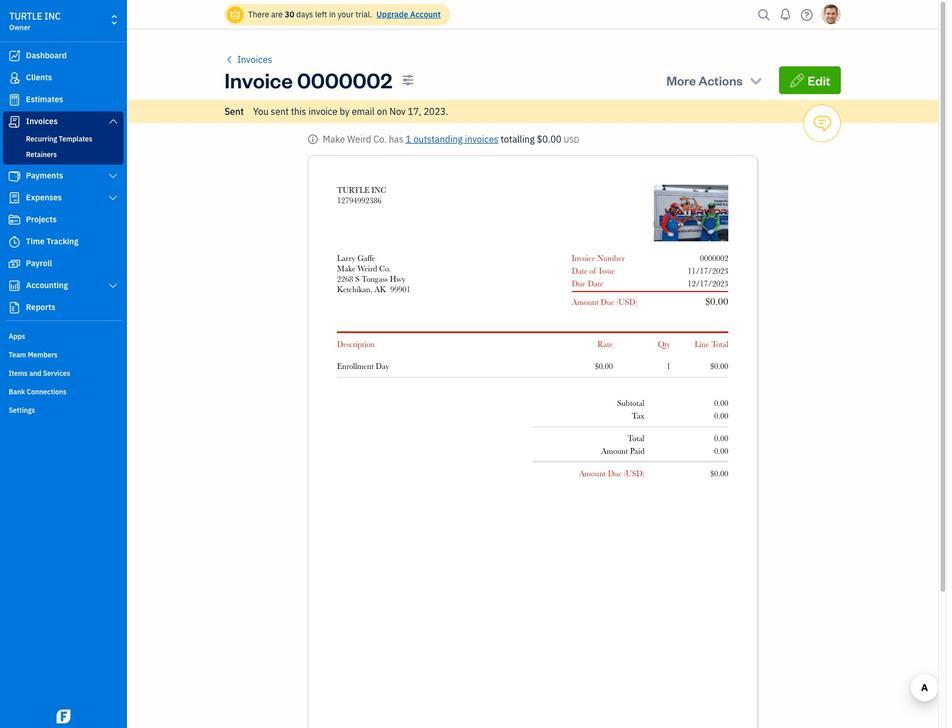 Task type: describe. For each thing, give the bounding box(es) containing it.
chevron large down image for invoices
[[108, 117, 118, 126]]

tax
[[632, 411, 645, 420]]

2268
[[337, 274, 353, 284]]

invoice number
[[572, 254, 625, 263]]

team
[[9, 351, 26, 359]]

info image
[[308, 132, 318, 146]]

1 vertical spatial (
[[624, 469, 626, 478]]

templates
[[59, 135, 92, 143]]

payroll link
[[3, 254, 124, 274]]

gaffe for will
[[273, 77, 292, 87]]

account
[[410, 9, 441, 20]]

nov
[[390, 106, 406, 117]]

invoice
[[309, 106, 338, 117]]

4 0.00 from the top
[[715, 446, 729, 456]]

chart image
[[8, 280, 21, 292]]

bank connections
[[9, 387, 67, 396]]

time tracking
[[26, 236, 79, 247]]

will
[[294, 77, 307, 87]]

upgrade
[[377, 9, 408, 20]]

owner
[[9, 23, 31, 32]]

12/17/2023
[[688, 279, 729, 288]]

co. inside larry gaffe make weird co. 2268 s tongass hwy ketchikan, ak  99901
[[379, 264, 391, 273]]

recurring
[[26, 135, 57, 143]]

tongass
[[362, 274, 388, 284]]

17,
[[408, 106, 422, 117]]

subtotal tax
[[618, 398, 645, 420]]

on
[[377, 106, 388, 117]]

freshbooks image
[[54, 710, 73, 724]]

3 0.00 from the top
[[715, 434, 729, 443]]

invoice 0000002
[[225, 66, 393, 94]]

ketchikan,
[[337, 285, 373, 294]]

view comments image
[[813, 105, 833, 141]]

hwy
[[390, 274, 406, 284]]

enrollment day
[[337, 362, 390, 371]]

2023.
[[424, 106, 449, 117]]

estimates link
[[3, 90, 124, 110]]

make inside larry gaffe make weird co. 2268 s tongass hwy ketchikan, ak  99901
[[337, 264, 356, 273]]

items and services link
[[3, 364, 124, 382]]

there
[[248, 9, 269, 20]]

total inside total amount paid
[[628, 434, 645, 443]]

description
[[337, 340, 375, 349]]

12794992386
[[337, 196, 382, 205]]

projects
[[26, 214, 57, 225]]

subtotal
[[618, 398, 645, 408]]

chevron large down image
[[108, 281, 118, 290]]

bank connections link
[[3, 383, 124, 400]]

there are 30 days left in your trial. upgrade account
[[248, 9, 441, 20]]

due date
[[572, 279, 604, 288]]

apps link
[[3, 327, 124, 345]]

dashboard image
[[8, 50, 21, 62]]

payments link
[[3, 166, 124, 187]]

of
[[590, 266, 597, 275]]

outstanding
[[414, 133, 463, 145]]

0 vertical spatial amount due ( usd )
[[572, 297, 638, 307]]

members
[[28, 351, 58, 359]]

totalling
[[501, 133, 535, 145]]

11/17/2023
[[688, 266, 729, 275]]

chevrondown image
[[748, 72, 764, 88]]

edit
[[808, 72, 831, 88]]

settings link
[[3, 401, 124, 419]]

pencil image
[[790, 72, 806, 88]]

make weird co. has 1 outstanding invoices totalling $0.00 usd
[[323, 133, 580, 145]]

1 vertical spatial your
[[337, 77, 353, 87]]

items and services
[[9, 369, 70, 378]]

main element
[[0, 0, 156, 728]]

1 vertical spatial date
[[588, 279, 604, 288]]

payment image
[[8, 170, 21, 182]]

invoice for invoice number
[[572, 254, 596, 263]]

team members link
[[3, 346, 124, 363]]

chevron large down image for expenses
[[108, 193, 118, 203]]

apps
[[9, 332, 25, 341]]

edit link
[[779, 66, 841, 94]]

invoices inside button
[[237, 54, 272, 65]]

s
[[355, 274, 360, 284]]

qty
[[658, 340, 671, 349]]

services
[[43, 369, 70, 378]]

are
[[271, 9, 283, 20]]

recurring templates link
[[5, 132, 121, 146]]

30
[[285, 9, 295, 20]]

invoices button
[[225, 53, 272, 66]]

estimates
[[26, 94, 63, 105]]

1 vertical spatial usd
[[619, 297, 636, 307]]

larry gaffe will receive your message by email.
[[252, 77, 422, 87]]

total amount paid
[[602, 434, 645, 456]]

more actions button
[[656, 66, 775, 94]]

paid
[[631, 446, 645, 456]]

has
[[389, 133, 404, 145]]

retainers link
[[5, 148, 121, 162]]

expenses link
[[3, 188, 124, 208]]

timer image
[[8, 236, 21, 248]]

larry for larry gaffe will receive your message by email.
[[252, 77, 271, 87]]

time tracking link
[[3, 232, 124, 252]]

turtle inc owner
[[9, 10, 61, 32]]

chevron large down image for payments
[[108, 172, 118, 181]]

enrollment
[[337, 362, 374, 371]]

settings for this invoice image
[[402, 74, 414, 86]]



Task type: locate. For each thing, give the bounding box(es) containing it.
1 chevron large down image from the top
[[108, 117, 118, 126]]

connections
[[27, 387, 67, 396]]

you
[[253, 106, 269, 117]]

larry gaffe make weird co. 2268 s tongass hwy ketchikan, ak  99901
[[337, 254, 411, 294]]

0 vertical spatial total
[[712, 340, 729, 349]]

0 vertical spatial 0000002
[[297, 66, 393, 94]]

message
[[355, 77, 387, 87]]

line
[[695, 340, 710, 349]]

usd right totalling
[[564, 135, 580, 145]]

0 vertical spatial make
[[323, 133, 345, 145]]

search image
[[755, 6, 774, 23]]

turtle
[[9, 10, 42, 22], [337, 185, 370, 195]]

due down total amount paid
[[608, 469, 622, 478]]

clients
[[26, 72, 52, 83]]

amount due ( usd ) down total amount paid
[[579, 469, 645, 478]]

1 vertical spatial weird
[[358, 264, 377, 273]]

total up paid
[[628, 434, 645, 443]]

rate
[[598, 340, 613, 349]]

due
[[572, 279, 586, 288], [601, 297, 615, 307], [608, 469, 622, 478]]

money image
[[8, 258, 21, 270]]

0 horizontal spatial (
[[617, 297, 619, 307]]

usd
[[564, 135, 580, 145], [619, 297, 636, 307], [626, 469, 643, 478]]

receive
[[309, 77, 335, 87]]

day
[[376, 362, 390, 371]]

gaffe
[[273, 77, 292, 87], [358, 254, 376, 263]]

invoice up you
[[225, 66, 293, 94]]

1 horizontal spatial invoice
[[572, 254, 596, 263]]

date of issue
[[572, 266, 615, 275]]

0000002
[[297, 66, 393, 94], [700, 254, 729, 263]]

go to help image
[[798, 6, 817, 23]]

retainers
[[26, 150, 57, 159]]

reports link
[[3, 297, 124, 318]]

co.
[[374, 133, 387, 145], [379, 264, 391, 273]]

0 vertical spatial 0.00 0.00
[[715, 398, 729, 420]]

amount down total amount paid
[[579, 469, 606, 478]]

0 horizontal spatial larry
[[252, 77, 271, 87]]

inc for turtle inc 12794992386
[[372, 185, 387, 195]]

client image
[[8, 72, 21, 84]]

1 vertical spatial turtle
[[337, 185, 370, 195]]

turtle for turtle inc 12794992386
[[337, 185, 370, 195]]

0 horizontal spatial invoice
[[225, 66, 293, 94]]

1 vertical spatial 0.00 0.00
[[715, 434, 729, 456]]

tracking
[[47, 236, 79, 247]]

larry for larry gaffe make weird co. 2268 s tongass hwy ketchikan, ak  99901
[[337, 254, 356, 263]]

0 vertical spatial gaffe
[[273, 77, 292, 87]]

chevron large down image up recurring templates link
[[108, 117, 118, 126]]

gaffe left "will"
[[273, 77, 292, 87]]

0 vertical spatial )
[[636, 297, 638, 307]]

inc up 12794992386
[[372, 185, 387, 195]]

0 vertical spatial invoices
[[237, 54, 272, 65]]

larry up 2268
[[337, 254, 356, 263]]

1 vertical spatial amount
[[602, 446, 629, 456]]

chevron large down image down the "retainers" link at the left of page
[[108, 172, 118, 181]]

recurring templates
[[26, 135, 92, 143]]

2 vertical spatial amount
[[579, 469, 606, 478]]

1 vertical spatial co.
[[379, 264, 391, 273]]

0 horizontal spatial invoices
[[26, 116, 58, 126]]

items
[[9, 369, 28, 378]]

clients link
[[3, 68, 124, 88]]

dashboard link
[[3, 46, 124, 66]]

0 horizontal spatial turtle
[[9, 10, 42, 22]]

0 horizontal spatial total
[[628, 434, 645, 443]]

by
[[389, 77, 398, 87], [340, 106, 350, 117]]

1 vertical spatial amount due ( usd )
[[579, 469, 645, 478]]

0.00 0.00
[[715, 398, 729, 420], [715, 434, 729, 456]]

1 vertical spatial larry
[[337, 254, 356, 263]]

0 horizontal spatial )
[[636, 297, 638, 307]]

weird inside larry gaffe make weird co. 2268 s tongass hwy ketchikan, ak  99901
[[358, 264, 377, 273]]

1 down qty
[[667, 362, 671, 371]]

usd inside make weird co. has 1 outstanding invoices totalling $0.00 usd
[[564, 135, 580, 145]]

invoice for invoice 0000002
[[225, 66, 293, 94]]

time
[[26, 236, 45, 247]]

estimate image
[[8, 94, 21, 106]]

0 vertical spatial inc
[[44, 10, 61, 22]]

0 vertical spatial invoice
[[225, 66, 293, 94]]

payments
[[26, 170, 63, 181]]

0000002 up you sent this invoice by email on nov 17, 2023.
[[297, 66, 393, 94]]

co. left has
[[374, 133, 387, 145]]

turtle up 12794992386
[[337, 185, 370, 195]]

actions
[[699, 72, 743, 88]]

gaffe up tongass
[[358, 254, 376, 263]]

$0.00
[[537, 133, 562, 145], [705, 296, 729, 307], [595, 362, 613, 371], [711, 362, 729, 371], [711, 469, 729, 478]]

payroll
[[26, 258, 52, 269]]

total right the line on the right of the page
[[712, 340, 729, 349]]

1 vertical spatial 1
[[667, 362, 671, 371]]

Send a message text field
[[252, 50, 840, 75]]

sent
[[225, 106, 244, 117]]

0.00 0.00 for subtotal
[[715, 398, 729, 420]]

)
[[636, 297, 638, 307], [643, 469, 645, 478]]

turtle for turtle inc owner
[[9, 10, 42, 22]]

sent
[[271, 106, 289, 117]]

co. up tongass
[[379, 264, 391, 273]]

1 vertical spatial gaffe
[[358, 254, 376, 263]]

chevron large down image inside the expenses link
[[108, 193, 118, 203]]

chevron large down image inside payments link
[[108, 172, 118, 181]]

notifications image
[[777, 3, 795, 26]]

0 vertical spatial date
[[572, 266, 588, 275]]

0.00 0.00 for total
[[715, 434, 729, 456]]

1 vertical spatial )
[[643, 469, 645, 478]]

2 vertical spatial due
[[608, 469, 622, 478]]

0 vertical spatial your
[[338, 9, 354, 20]]

1 vertical spatial 0000002
[[700, 254, 729, 263]]

amount due ( usd )
[[572, 297, 638, 307], [579, 469, 645, 478]]

0 vertical spatial weird
[[347, 133, 371, 145]]

0.00
[[715, 398, 729, 408], [715, 411, 729, 420], [715, 434, 729, 443], [715, 446, 729, 456]]

invoices
[[465, 133, 499, 145]]

1 horizontal spatial (
[[624, 469, 626, 478]]

turtle up owner
[[9, 10, 42, 22]]

invoices
[[237, 54, 272, 65], [26, 116, 58, 126]]

2 vertical spatial usd
[[626, 469, 643, 478]]

2 0.00 0.00 from the top
[[715, 434, 729, 456]]

invoice image
[[8, 116, 21, 128]]

2 chevron large down image from the top
[[108, 172, 118, 181]]

trial.
[[356, 9, 372, 20]]

turtle inside turtle inc 12794992386
[[337, 185, 370, 195]]

amount inside total amount paid
[[602, 446, 629, 456]]

date down date of issue
[[588, 279, 604, 288]]

invoices right chevronleft icon
[[237, 54, 272, 65]]

1 horizontal spatial )
[[643, 469, 645, 478]]

gaffe inside larry gaffe make weird co. 2268 s tongass hwy ketchikan, ak  99901
[[358, 254, 376, 263]]

0 horizontal spatial gaffe
[[273, 77, 292, 87]]

2 0.00 from the top
[[715, 411, 729, 420]]

0 vertical spatial usd
[[564, 135, 580, 145]]

1 vertical spatial invoice
[[572, 254, 596, 263]]

more
[[667, 72, 696, 88]]

1 vertical spatial by
[[340, 106, 350, 117]]

weird down the email
[[347, 133, 371, 145]]

0 vertical spatial co.
[[374, 133, 387, 145]]

0 vertical spatial 1
[[406, 133, 412, 145]]

invoices inside main element
[[26, 116, 58, 126]]

left
[[315, 9, 327, 20]]

0 horizontal spatial 1
[[406, 133, 412, 145]]

invoices up recurring at the left top of the page
[[26, 116, 58, 126]]

0 horizontal spatial 0000002
[[297, 66, 393, 94]]

due down the due date
[[601, 297, 615, 307]]

3 chevron large down image from the top
[[108, 193, 118, 203]]

weird
[[347, 133, 371, 145], [358, 264, 377, 273]]

1 0.00 from the top
[[715, 398, 729, 408]]

make
[[323, 133, 345, 145], [337, 264, 356, 273]]

you sent this invoice by email on nov 17, 2023.
[[253, 106, 449, 117]]

chevron large down image inside invoices link
[[108, 117, 118, 126]]

number
[[598, 254, 625, 263]]

0 vertical spatial turtle
[[9, 10, 42, 22]]

0000002 up the 11/17/2023
[[700, 254, 729, 263]]

amount down the due date
[[572, 297, 599, 307]]

report image
[[8, 302, 21, 314]]

email
[[352, 106, 375, 117]]

projects link
[[3, 210, 124, 230]]

chevron large down image
[[108, 117, 118, 126], [108, 172, 118, 181], [108, 193, 118, 203]]

invoice up of
[[572, 254, 596, 263]]

1 horizontal spatial by
[[389, 77, 398, 87]]

make up 2268
[[337, 264, 356, 273]]

bank
[[9, 387, 25, 396]]

inc for turtle inc owner
[[44, 10, 61, 22]]

upgrade account link
[[374, 9, 441, 20]]

0 vertical spatial larry
[[252, 77, 271, 87]]

0 horizontal spatial inc
[[44, 10, 61, 22]]

1 horizontal spatial 1
[[667, 362, 671, 371]]

1 right has
[[406, 133, 412, 145]]

usd down paid
[[626, 469, 643, 478]]

1 horizontal spatial turtle
[[337, 185, 370, 195]]

date left of
[[572, 266, 588, 275]]

email.
[[400, 77, 422, 87]]

1 0.00 0.00 from the top
[[715, 398, 729, 420]]

by left the email
[[340, 106, 350, 117]]

gaffe for make
[[358, 254, 376, 263]]

expense image
[[8, 192, 21, 204]]

0 vertical spatial (
[[617, 297, 619, 307]]

0 horizontal spatial by
[[340, 106, 350, 117]]

1 horizontal spatial total
[[712, 340, 729, 349]]

accounting
[[26, 280, 68, 290]]

crown image
[[229, 8, 241, 21]]

turtle inc 12794992386
[[337, 185, 387, 205]]

amount left paid
[[602, 446, 629, 456]]

settings
[[9, 406, 35, 415]]

1 horizontal spatial 0000002
[[700, 254, 729, 263]]

in
[[329, 9, 336, 20]]

0 vertical spatial due
[[572, 279, 586, 288]]

amount due ( usd ) down the due date
[[572, 297, 638, 307]]

your right the 'in'
[[338, 9, 354, 20]]

1 vertical spatial total
[[628, 434, 645, 443]]

due down date of issue
[[572, 279, 586, 288]]

this
[[291, 106, 306, 117]]

dashboard
[[26, 50, 67, 61]]

1 horizontal spatial gaffe
[[358, 254, 376, 263]]

1 vertical spatial due
[[601, 297, 615, 307]]

inc inside "turtle inc owner"
[[44, 10, 61, 22]]

by left 'settings for this invoice' image
[[389, 77, 398, 87]]

0 vertical spatial chevron large down image
[[108, 117, 118, 126]]

1 vertical spatial invoices
[[26, 116, 58, 126]]

weird up tongass
[[358, 264, 377, 273]]

chevronleft image
[[225, 53, 235, 66]]

0 vertical spatial amount
[[572, 297, 599, 307]]

1
[[406, 133, 412, 145], [667, 362, 671, 371]]

inc up dashboard
[[44, 10, 61, 22]]

larry inside larry gaffe make weird co. 2268 s tongass hwy ketchikan, ak  99901
[[337, 254, 356, 263]]

1 horizontal spatial larry
[[337, 254, 356, 263]]

inc inside turtle inc 12794992386
[[372, 185, 387, 195]]

total
[[712, 340, 729, 349], [628, 434, 645, 443]]

1 vertical spatial chevron large down image
[[108, 172, 118, 181]]

invoices link
[[3, 111, 124, 132]]

chevron large down image down payments link
[[108, 193, 118, 203]]

accounting link
[[3, 275, 124, 296]]

turtle inside "turtle inc owner"
[[9, 10, 42, 22]]

your right receive
[[337, 77, 353, 87]]

larry down invoices button
[[252, 77, 271, 87]]

usd down number
[[619, 297, 636, 307]]

0 vertical spatial by
[[389, 77, 398, 87]]

2 vertical spatial chevron large down image
[[108, 193, 118, 203]]

inc
[[44, 10, 61, 22], [372, 185, 387, 195]]

project image
[[8, 214, 21, 226]]

make right info icon
[[323, 133, 345, 145]]

1 vertical spatial inc
[[372, 185, 387, 195]]

1 vertical spatial make
[[337, 264, 356, 273]]

days
[[296, 9, 313, 20]]

1 outstanding invoices button
[[406, 132, 499, 146]]

1 horizontal spatial invoices
[[237, 54, 272, 65]]

1 horizontal spatial inc
[[372, 185, 387, 195]]



Task type: vqa. For each thing, say whether or not it's contained in the screenshot.
the bottom "CO."
yes



